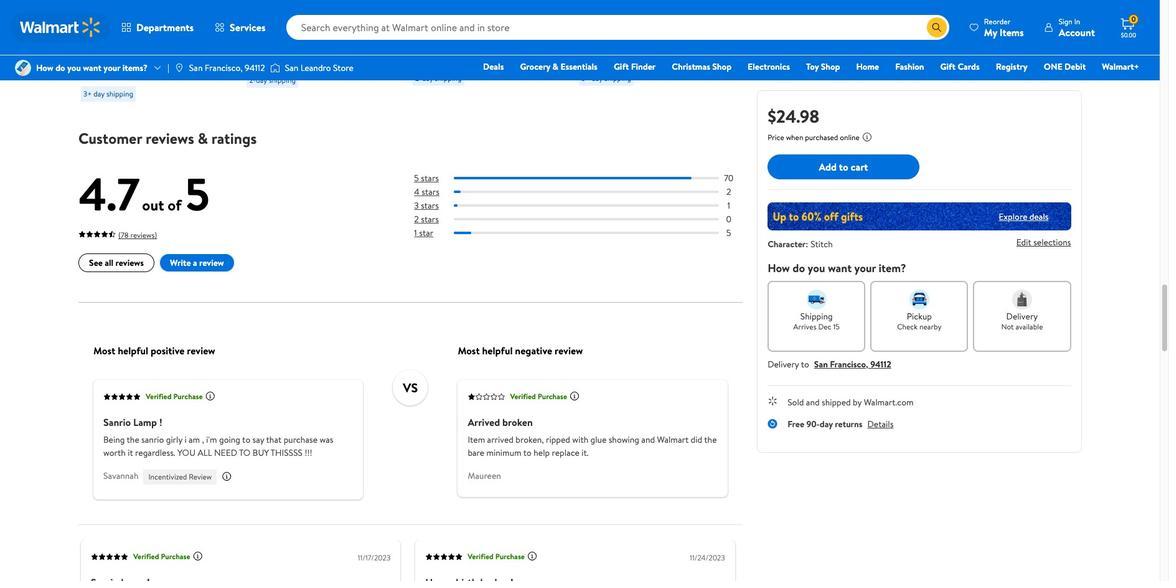 Task type: locate. For each thing, give the bounding box(es) containing it.
0 horizontal spatial your
[[104, 62, 120, 74]]

 image for how
[[15, 60, 31, 76]]

1 vertical spatial how
[[768, 260, 790, 276]]

you
[[177, 446, 195, 459]]

1 vertical spatial want
[[828, 260, 852, 276]]

fabric inside $178.59 decmode antique style floral gold buffet lamp with blue fabric shade (2 count)
[[202, 36, 228, 50]]

1 horizontal spatial fabric
[[293, 36, 320, 50]]

1 vertical spatial and
[[641, 433, 655, 446]]

2 down 70
[[727, 186, 731, 198]]

 image
[[15, 60, 31, 76], [174, 63, 184, 73]]

3+ day shipping
[[582, 73, 632, 83], [83, 88, 133, 99]]

reviews inside see all reviews 'link'
[[115, 257, 144, 269]]

fabric down walmart site-wide search box
[[579, 50, 606, 64]]

shade up store
[[322, 36, 348, 50]]

5 right of
[[185, 163, 209, 225]]

5 up 4 on the top of page
[[414, 172, 419, 184]]

search icon image
[[932, 22, 942, 32]]

5 progress bar from the top
[[454, 232, 719, 234]]

0 vertical spatial want
[[83, 62, 102, 74]]

0 vertical spatial francisco,
[[205, 62, 243, 74]]

review right positive on the left of page
[[187, 344, 215, 357]]

now inside now $82.87 $97.49 decmode 31" black buffet lamp with black fabric shade
[[247, 4, 269, 19]]

product group
[[81, 0, 229, 107], [247, 0, 396, 107], [413, 0, 562, 107], [579, 0, 728, 107]]

1 down 70
[[727, 199, 730, 212]]

lamp right the metal
[[523, 22, 547, 36]]

1 decmode from the left
[[81, 22, 123, 36]]

you down gold
[[67, 62, 81, 74]]

sanrio lamp ! being the sanrio girly i am , i'm going to say that purchase was worth it regardless. you all need to buy thissss !!!
[[103, 415, 333, 459]]

1 horizontal spatial decmode
[[247, 22, 289, 36]]

1 horizontal spatial shop
[[821, 60, 841, 73]]

4.7 out of 5
[[78, 163, 209, 225]]

write a review link
[[159, 254, 234, 272]]

the inside arrived broken item arrived broken, ripped with glue showing and walmart did the bare minimum to help replace it.
[[704, 433, 717, 446]]

shade inside $178.59 decmode antique style floral gold buffet lamp with blue fabric shade (2 count)
[[81, 50, 107, 64]]

1 vertical spatial 3+
[[83, 88, 92, 99]]

blue
[[181, 36, 200, 50], [579, 36, 598, 50]]

with inside now $102.29 $140.00 decmode 28" abstract striped blue accent lamp with cream fabric shade
[[659, 36, 678, 50]]

the right did
[[704, 433, 717, 446]]

1 most from the left
[[93, 344, 115, 357]]

fabric for decmode
[[202, 36, 228, 50]]

sold
[[788, 396, 804, 409]]

1 horizontal spatial the
[[704, 433, 717, 446]]

shade left (2
[[81, 50, 107, 64]]

product group containing now $82.87
[[247, 0, 396, 107]]

1 horizontal spatial and
[[807, 396, 820, 409]]

delivery inside delivery not available
[[1007, 310, 1039, 323]]

shipping down accent
[[605, 73, 632, 83]]

7.8"
[[413, 64, 428, 77]]

0 vertical spatial 2
[[727, 186, 731, 198]]

day
[[422, 73, 433, 83], [592, 73, 603, 83], [256, 75, 267, 85], [94, 88, 105, 99], [820, 418, 833, 430]]

2-day shipping
[[249, 75, 296, 85]]

1 horizontal spatial 5
[[414, 172, 419, 184]]

shade for $82.87
[[322, 36, 348, 50]]

0 vertical spatial 0
[[1132, 14, 1137, 24]]

1 vertical spatial 2
[[414, 213, 419, 226]]

stars
[[421, 172, 439, 184], [422, 186, 439, 198], [421, 199, 439, 212], [421, 213, 439, 226]]

review right a at the left of the page
[[199, 257, 224, 269]]

nearby
[[920, 321, 942, 332]]

0 vertical spatial and
[[807, 396, 820, 409]]

1 horizontal spatial reviews
[[145, 128, 194, 149]]

shipping
[[801, 310, 833, 323]]

0 horizontal spatial most
[[93, 344, 115, 357]]

black left 31"
[[268, 36, 291, 50]]

shop for toy shop
[[821, 60, 841, 73]]

1 vertical spatial you
[[808, 260, 826, 276]]

gift left cards
[[941, 60, 956, 73]]

progress bar for 70
[[454, 177, 719, 179]]

1 down count)
[[121, 69, 123, 79]]

your left items?
[[104, 62, 120, 74]]

decmode
[[81, 22, 123, 36], [247, 22, 289, 36], [579, 22, 621, 36]]

0 horizontal spatial san
[[189, 62, 203, 74]]

1 horizontal spatial 94112
[[871, 358, 892, 371]]

stars for 2 stars
[[421, 213, 439, 226]]

1 shop from the left
[[713, 60, 732, 73]]

san down dec
[[815, 358, 828, 371]]

helpful left positive on the left of page
[[118, 344, 148, 357]]

progress bar for 2
[[454, 191, 719, 193]]

1 horizontal spatial 0
[[1132, 14, 1137, 24]]

2 horizontal spatial decmode
[[579, 22, 621, 36]]

buffet inside $178.59 decmode antique style floral gold buffet lamp with blue fabric shade (2 count)
[[104, 36, 132, 50]]

to inside button
[[840, 160, 849, 174]]

being
[[103, 433, 125, 446]]

lamp left "small" on the top of page
[[361, 22, 385, 36]]

1 horizontal spatial 2-
[[416, 73, 422, 83]]

2 decmode from the left
[[247, 22, 289, 36]]

1 horizontal spatial blue
[[579, 36, 598, 50]]

1 horizontal spatial you
[[808, 260, 826, 276]]

decmode down $102.29
[[579, 22, 621, 36]]

with left cream
[[659, 36, 678, 50]]

reviews right all
[[115, 257, 144, 269]]

your left item?
[[855, 260, 877, 276]]

with up it.
[[572, 433, 588, 446]]

toy shop
[[807, 60, 841, 73]]

 image
[[270, 62, 280, 74]]

broken
[[502, 415, 533, 429]]

your for items?
[[104, 62, 120, 74]]

customer
[[78, 128, 142, 149]]

0 down 70
[[726, 213, 732, 226]]

when
[[787, 132, 804, 143]]

0 horizontal spatial you
[[67, 62, 81, 74]]

do for how do you want your item?
[[793, 260, 806, 276]]

2 the from the left
[[704, 433, 717, 446]]

grocery & essentials
[[520, 60, 598, 73]]

stars up 4 stars
[[421, 172, 439, 184]]

0 horizontal spatial do
[[56, 62, 65, 74]]

blue up essentials
[[579, 36, 598, 50]]

1 vertical spatial delivery
[[768, 358, 800, 371]]

sanrio
[[103, 415, 131, 429]]

see all reviews
[[89, 257, 144, 269]]

delivery up sold
[[768, 358, 800, 371]]

0 vertical spatial verified purchase information image
[[205, 391, 215, 401]]

you
[[67, 62, 81, 74], [808, 260, 826, 276]]

2 shop from the left
[[821, 60, 841, 73]]

to down broken,
[[523, 446, 532, 459]]

all
[[197, 446, 212, 459]]

1 horizontal spatial verified purchase information image
[[570, 391, 580, 401]]

fashion link
[[890, 60, 930, 74]]

1 vertical spatial your
[[855, 260, 877, 276]]

services
[[230, 21, 266, 34]]

check
[[898, 321, 918, 332]]

francisco, down the services popup button
[[205, 62, 243, 74]]

the
[[126, 433, 139, 446], [704, 433, 717, 446]]

shipping down 'pattern'
[[435, 73, 462, 83]]

and
[[807, 396, 820, 409], [641, 433, 655, 446]]

0 horizontal spatial buffet
[[104, 36, 132, 50]]

1 horizontal spatial want
[[828, 260, 852, 276]]

2 for 2 stars
[[414, 213, 419, 226]]

x
[[550, 50, 555, 64]]

1 now from the left
[[247, 4, 269, 19]]

explore
[[999, 210, 1028, 223]]

1 horizontal spatial your
[[855, 260, 877, 276]]

0 vertical spatial verified purchase information image
[[570, 391, 580, 401]]

& right 13"
[[553, 60, 559, 73]]

walmart.com
[[864, 396, 914, 409]]

lamp up finder
[[634, 36, 657, 50]]

decmode inside now $82.87 $97.49 decmode 31" black buffet lamp with black fabric shade
[[247, 22, 289, 36]]

a
[[193, 257, 197, 269]]

3 decmode from the left
[[579, 22, 621, 36]]

you down stitch
[[808, 260, 826, 276]]

add to cart
[[819, 160, 869, 174]]

decmode down $82.87 at the left top
[[247, 22, 289, 36]]

5 for 5 stars
[[414, 172, 419, 184]]

3 product group from the left
[[413, 0, 562, 107]]

gift left finder
[[614, 60, 629, 73]]

departments
[[136, 21, 194, 34]]

and right sold
[[807, 396, 820, 409]]

review for most helpful positive review
[[187, 344, 215, 357]]

94112 up walmart.com
[[871, 358, 892, 371]]

(78
[[118, 230, 128, 240]]

shade down 28"
[[608, 50, 634, 64]]

0 horizontal spatial helpful
[[118, 344, 148, 357]]

4 product group from the left
[[579, 0, 728, 107]]

delivery down intent image for delivery
[[1007, 310, 1039, 323]]

3 progress bar from the top
[[454, 204, 719, 207]]

1 horizontal spatial san
[[285, 62, 299, 74]]

2 horizontal spatial 5
[[727, 227, 731, 239]]

fabric inside now $82.87 $97.49 decmode 31" black buffet lamp with black fabric shade
[[293, 36, 320, 50]]

lamp inside $178.59 decmode antique style floral gold buffet lamp with blue fabric shade (2 count)
[[134, 36, 157, 50]]

 image right '|'
[[174, 63, 184, 73]]

2 for 2
[[727, 186, 731, 198]]

francisco, up sold and shipped by walmart.com at bottom right
[[830, 358, 869, 371]]

0 inside 0 $0.00
[[1132, 14, 1137, 24]]

verified for the leftmost verified purchase information image
[[468, 551, 494, 562]]

94112 up "2-day shipping"
[[245, 62, 265, 74]]

buffet down the $97.49
[[331, 22, 359, 36]]

1 horizontal spatial francisco,
[[830, 358, 869, 371]]

to left cart
[[840, 160, 849, 174]]

1 blue from the left
[[181, 36, 200, 50]]

finder
[[631, 60, 656, 73]]

gift for gift cards
[[941, 60, 956, 73]]

1 horizontal spatial most
[[458, 344, 480, 357]]

4 progress bar from the top
[[454, 218, 719, 221]]

0 horizontal spatial blue
[[181, 36, 200, 50]]

stars right 4 on the top of page
[[422, 186, 439, 198]]

0 horizontal spatial shop
[[713, 60, 732, 73]]

0 horizontal spatial fabric
[[202, 36, 228, 50]]

fabric up san francisco, 94112
[[202, 36, 228, 50]]

0 horizontal spatial 2
[[414, 213, 419, 226]]

& left 'ratings'
[[198, 128, 208, 149]]

product group containing $178.59
[[81, 0, 229, 107]]

purchase for top verified purchase information image
[[538, 391, 567, 402]]

2 horizontal spatial shade
[[608, 50, 634, 64]]

0 vertical spatial your
[[104, 62, 120, 74]]

2 horizontal spatial fabric
[[579, 50, 606, 64]]

5 down 70
[[727, 227, 731, 239]]

1 star
[[414, 227, 433, 239]]

shop for christmas shop
[[713, 60, 732, 73]]

how for how do you want your item?
[[768, 260, 790, 276]]

 image down walmart image
[[15, 60, 31, 76]]

2 most from the left
[[458, 344, 480, 357]]

0 up $0.00
[[1132, 14, 1137, 24]]

1 horizontal spatial 3+ day shipping
[[582, 73, 632, 83]]

to left say
[[242, 433, 250, 446]]

with down services
[[247, 36, 265, 50]]

do down character : stitch at right
[[793, 260, 806, 276]]

san right '|'
[[189, 62, 203, 74]]

customer reviews & ratings
[[78, 128, 257, 149]]

shop right christmas in the right top of the page
[[713, 60, 732, 73]]

buffet right gold
[[104, 36, 132, 50]]

2 helpful from the left
[[482, 344, 513, 357]]

lamp
[[361, 22, 385, 36], [438, 22, 462, 36], [523, 22, 547, 36], [134, 36, 157, 50], [634, 36, 657, 50], [476, 64, 500, 77], [522, 64, 546, 77], [133, 415, 157, 429]]

lamp left ! at the bottom left
[[133, 415, 157, 429]]

style
[[162, 22, 183, 36]]

how down walmart image
[[36, 62, 53, 74]]

progress bar for 0
[[454, 218, 719, 221]]

0 vertical spatial delivery
[[1007, 310, 1039, 323]]

0 horizontal spatial the
[[126, 433, 139, 446]]

all
[[105, 257, 113, 269]]

stars right 3
[[421, 199, 439, 212]]

1 gift from the left
[[614, 60, 629, 73]]

shop right toy
[[821, 60, 841, 73]]

1 horizontal spatial &
[[553, 60, 559, 73]]

size
[[498, 50, 515, 64]]

your for item?
[[855, 260, 877, 276]]

to down arrives
[[801, 358, 810, 371]]

0 horizontal spatial now
[[247, 4, 269, 19]]

0 horizontal spatial delivery
[[768, 358, 800, 371]]

ripped
[[546, 433, 570, 446]]

1 horizontal spatial 3+
[[582, 73, 590, 83]]

0 horizontal spatial &
[[198, 128, 208, 149]]

with
[[440, 36, 460, 50]]

1 horizontal spatial 2
[[727, 186, 731, 198]]

1 product group from the left
[[81, 0, 229, 107]]

0 horizontal spatial want
[[83, 62, 102, 74]]

do for how do you want your items?
[[56, 62, 65, 74]]

helpful for positive
[[118, 344, 148, 357]]

with inside arrived broken item arrived broken, ripped with glue showing and walmart did the bare minimum to help replace it.
[[572, 433, 588, 446]]

1 horizontal spatial delivery
[[1007, 310, 1039, 323]]

the up it
[[126, 433, 139, 446]]

0 vertical spatial do
[[56, 62, 65, 74]]

progress bar
[[454, 177, 719, 179], [454, 191, 719, 193], [454, 204, 719, 207], [454, 218, 719, 221], [454, 232, 719, 234]]

verified purchase information image
[[205, 391, 215, 401], [193, 551, 203, 561]]

price when purchased online
[[768, 132, 860, 143]]

decmode inside $178.59 decmode antique style floral gold buffet lamp with blue fabric shade (2 count)
[[81, 22, 123, 36]]

helpful left negative
[[482, 344, 513, 357]]

do down walmart image
[[56, 62, 65, 74]]

1 vertical spatial do
[[793, 260, 806, 276]]

bare
[[468, 446, 484, 459]]

1
[[287, 55, 289, 65], [121, 69, 123, 79], [727, 199, 730, 212], [414, 227, 417, 239]]

3
[[414, 199, 419, 212]]

2 product group from the left
[[247, 0, 396, 107]]

0 horizontal spatial  image
[[15, 60, 31, 76]]

0 horizontal spatial 0
[[726, 213, 732, 226]]

0 vertical spatial 94112
[[245, 62, 265, 74]]

and inside arrived broken item arrived broken, ripped with glue showing and walmart did the bare minimum to help replace it.
[[641, 433, 655, 446]]

1 progress bar from the top
[[454, 177, 719, 179]]

blue down departments
[[181, 36, 200, 50]]

how do you want your item?
[[768, 260, 907, 276]]

0 vertical spatial 3+ day shipping
[[582, 73, 632, 83]]

0 horizontal spatial reviews
[[115, 257, 144, 269]]

1 horizontal spatial helpful
[[482, 344, 513, 357]]

reviews right customer on the top left
[[145, 128, 194, 149]]

services button
[[204, 12, 276, 42]]

$178.59 decmode antique style floral gold buffet lamp with blue fabric shade (2 count)
[[81, 4, 228, 64]]

& inside "link"
[[553, 60, 559, 73]]

black down the $97.49
[[306, 22, 329, 36]]

5
[[185, 163, 209, 225], [414, 172, 419, 184], [727, 227, 731, 239]]

1 horizontal spatial how
[[768, 260, 790, 276]]

0 vertical spatial &
[[553, 60, 559, 73]]

1 vertical spatial reviews
[[115, 257, 144, 269]]

want left (2
[[83, 62, 102, 74]]

1 horizontal spatial  image
[[174, 63, 184, 73]]

am
[[188, 433, 200, 446]]

shade inside now $82.87 $97.49 decmode 31" black buffet lamp with black fabric shade
[[322, 36, 348, 50]]

gift cards link
[[935, 60, 986, 74]]

2 now from the left
[[579, 4, 601, 19]]

1 horizontal spatial shade
[[322, 36, 348, 50]]

1 horizontal spatial now
[[579, 4, 601, 19]]

1 vertical spatial verified purchase information image
[[527, 551, 537, 561]]

purchase for the bottommost verified purchase information icon
[[161, 551, 190, 562]]

1 vertical spatial 94112
[[871, 358, 892, 371]]

2 down 3
[[414, 213, 419, 226]]

review right negative
[[555, 344, 583, 357]]

0 horizontal spatial 94112
[[245, 62, 265, 74]]

0 horizontal spatial verified purchase information image
[[193, 551, 203, 561]]

5 stars
[[414, 172, 439, 184]]

shipping down san leandro store
[[269, 75, 296, 85]]

shade inside now $102.29 $140.00 decmode 28" abstract striped blue accent lamp with cream fabric shade
[[608, 50, 634, 64]]

day down 'pattern'
[[422, 73, 433, 83]]

1 left star
[[414, 227, 417, 239]]

delivery for not
[[1007, 310, 1039, 323]]

free 90-day returns details
[[788, 418, 894, 430]]

gift finder
[[614, 60, 656, 73]]

1 helpful from the left
[[118, 344, 148, 357]]

decmode down $178.59 at the top of the page
[[81, 22, 123, 36]]

x
[[528, 50, 533, 64]]

decmode inside now $102.29 $140.00 decmode 28" abstract striped blue accent lamp with cream fabric shade
[[579, 22, 621, 36]]

0 horizontal spatial 3+
[[83, 88, 92, 99]]

$32.99
[[413, 4, 445, 19]]

san up "2-day shipping"
[[285, 62, 299, 74]]

add
[[819, 160, 837, 174]]

!
[[159, 415, 162, 429]]

buy
[[252, 446, 269, 459]]

1 horizontal spatial buffet
[[331, 22, 359, 36]]

2 progress bar from the top
[[454, 191, 719, 193]]

it.
[[582, 446, 589, 459]]

2 blue from the left
[[579, 36, 598, 50]]

2- left fitts
[[416, 73, 422, 83]]

blue inside $178.59 decmode antique style floral gold buffet lamp with blue fabric shade (2 count)
[[181, 36, 200, 50]]

0 horizontal spatial gift
[[614, 60, 629, 73]]

and right showing at right
[[641, 433, 655, 446]]

replace
[[552, 446, 580, 459]]

0 horizontal spatial how
[[36, 62, 53, 74]]

striped
[[680, 22, 711, 36]]

0 horizontal spatial francisco,
[[205, 62, 243, 74]]

1 the from the left
[[126, 433, 139, 446]]

grocery
[[520, 60, 551, 73]]

fabric up leandro
[[293, 36, 320, 50]]

$82.87
[[272, 4, 305, 19]]

product group containing now $102.29
[[579, 0, 728, 107]]

delivery
[[1007, 310, 1039, 323], [768, 358, 800, 371]]

buffet inside now $82.87 $97.49 decmode 31" black buffet lamp with black fabric shade
[[331, 22, 359, 36]]

1 vertical spatial 0
[[726, 213, 732, 226]]

0 horizontal spatial decmode
[[81, 22, 123, 36]]

3+ day shipping down how do you want your items?
[[83, 88, 133, 99]]

intent image for shipping image
[[807, 290, 827, 310]]

now up services
[[247, 4, 269, 19]]

day down how do you want your items?
[[94, 88, 105, 99]]

account
[[1059, 25, 1096, 39]]

0 horizontal spatial 5
[[185, 163, 209, 225]]

departments button
[[111, 12, 204, 42]]

incentivized review
[[148, 471, 212, 482]]

need
[[214, 446, 237, 459]]

legal information image
[[863, 132, 873, 142]]

help
[[534, 446, 550, 459]]

$97.49
[[310, 5, 334, 17]]

how down the character at the top right of the page
[[768, 260, 790, 276]]

fitts
[[430, 64, 450, 77]]

stars down 3 stars on the left of page
[[421, 213, 439, 226]]

now inside now $102.29 $140.00 decmode 28" abstract striped blue accent lamp with cream fabric shade
[[579, 4, 601, 19]]

fabric for $82.87
[[293, 36, 320, 50]]

$32.99 small lamp shades metal lamp shade with etched hollow arrow pattern lampshade size 7" x 13" x 7.8" fitts table lamp wall lamp 2-day shipping
[[413, 4, 555, 83]]

purchase for the leftmost verified purchase information image
[[495, 551, 525, 562]]

now left $102.29
[[579, 4, 601, 19]]

how for how do you want your items?
[[36, 62, 53, 74]]

buffet for decmode
[[104, 36, 132, 50]]

hollow
[[496, 36, 526, 50]]

want for items?
[[83, 62, 102, 74]]

lamp down departments
[[134, 36, 157, 50]]

items
[[1000, 25, 1024, 39]]

1 vertical spatial &
[[198, 128, 208, 149]]

0 horizontal spatial shade
[[81, 50, 107, 64]]

0 $0.00
[[1122, 14, 1137, 39]]

want down stitch
[[828, 260, 852, 276]]

0 horizontal spatial and
[[641, 433, 655, 446]]

progress bar for 1
[[454, 204, 719, 207]]

with down departments
[[160, 36, 178, 50]]

arrives
[[794, 321, 817, 332]]

2- down san francisco, 94112
[[249, 75, 256, 85]]

day left gift finder
[[592, 73, 603, 83]]

1 horizontal spatial do
[[793, 260, 806, 276]]

3+ day shipping down accent
[[582, 73, 632, 83]]

0 vertical spatial how
[[36, 62, 53, 74]]

verified purchase information image
[[570, 391, 580, 401], [527, 551, 537, 561]]

Walmart Site-Wide search field
[[286, 15, 950, 40]]

i'm
[[206, 433, 217, 446]]

day left returns
[[820, 418, 833, 430]]

product group containing $32.99
[[413, 0, 562, 107]]

2 gift from the left
[[941, 60, 956, 73]]



Task type: describe. For each thing, give the bounding box(es) containing it.
incentivized review information image
[[222, 471, 232, 481]]

san for san leandro store
[[285, 62, 299, 74]]

count)
[[120, 50, 151, 64]]

arrow
[[528, 36, 555, 50]]

purchase for rightmost verified purchase information icon
[[173, 391, 203, 402]]

item
[[468, 433, 485, 446]]

stitch
[[811, 238, 833, 250]]

intent image for delivery image
[[1013, 290, 1033, 310]]

pickup
[[907, 310, 932, 323]]

decmode for $102.29
[[579, 22, 621, 36]]

1 horizontal spatial verified purchase information image
[[205, 391, 215, 401]]

walmart+
[[1103, 60, 1140, 73]]

deals
[[1030, 210, 1049, 223]]

small
[[413, 22, 436, 36]]

up to sixty percent off deals. shop now. image
[[768, 202, 1072, 230]]

edit selections button
[[1017, 236, 1072, 249]]

deals
[[483, 60, 504, 73]]

showing
[[609, 433, 639, 446]]

pattern
[[413, 50, 446, 64]]

christmas
[[672, 60, 711, 73]]

wall
[[502, 64, 520, 77]]

lamp left 'x'
[[522, 64, 546, 77]]

gift for gift finder
[[614, 60, 629, 73]]

character
[[768, 238, 806, 250]]

0 vertical spatial 3+
[[582, 73, 590, 83]]

stars for 5 stars
[[421, 172, 439, 184]]

negative
[[515, 344, 552, 357]]

11/17/2023
[[358, 552, 390, 563]]

how do you want your items?
[[36, 62, 148, 74]]

explore deals
[[999, 210, 1049, 223]]

details button
[[868, 418, 894, 430]]

now for $102.29
[[579, 4, 601, 19]]

delivery for to
[[768, 358, 800, 371]]

cart
[[851, 160, 869, 174]]

to inside arrived broken item arrived broken, ripped with glue showing and walmart did the bare minimum to help replace it.
[[523, 446, 532, 459]]

christmas shop
[[672, 60, 732, 73]]

0 horizontal spatial verified purchase information image
[[527, 551, 537, 561]]

vs
[[403, 380, 418, 396]]

arrived
[[468, 415, 500, 429]]

one debit
[[1044, 60, 1087, 73]]

buffet for $82.87
[[331, 22, 359, 36]]

grocery & essentials link
[[515, 60, 604, 74]]

now $82.87 $97.49 decmode 31" black buffet lamp with black fabric shade
[[247, 4, 385, 50]]

delivery to san francisco, 94112
[[768, 358, 892, 371]]

to
[[239, 446, 250, 459]]

abstract
[[641, 22, 678, 36]]

you for how do you want your item?
[[808, 260, 826, 276]]

most for most helpful negative review
[[458, 344, 480, 357]]

fabric inside now $102.29 $140.00 decmode 28" abstract striped blue accent lamp with cream fabric shade
[[579, 50, 606, 64]]

one debit link
[[1039, 60, 1092, 74]]

essentials
[[561, 60, 598, 73]]

0 for 0
[[726, 213, 732, 226]]

day down san francisco, 94112
[[256, 75, 267, 85]]

the inside sanrio lamp ! being the sanrio girly i am , i'm going to say that purchase was worth it regardless. you all need to buy thissss !!!
[[126, 433, 139, 446]]

with inside now $82.87 $97.49 decmode 31" black buffet lamp with black fabric shade
[[247, 36, 265, 50]]

,
[[202, 433, 204, 446]]

gift finder link
[[609, 60, 662, 74]]

stars for 3 stars
[[421, 199, 439, 212]]

lamp inside now $102.29 $140.00 decmode 28" abstract striped blue accent lamp with cream fabric shade
[[634, 36, 657, 50]]

star
[[419, 227, 433, 239]]

day inside $32.99 small lamp shades metal lamp shade with etched hollow arrow pattern lampshade size 7" x 13" x 7.8" fitts table lamp wall lamp 2-day shipping
[[422, 73, 433, 83]]

gold
[[81, 36, 102, 50]]

lamp right "small" on the top of page
[[438, 22, 462, 36]]

edit selections
[[1017, 236, 1072, 249]]

decmode for $82.87
[[247, 22, 289, 36]]

0 horizontal spatial 3+ day shipping
[[83, 88, 133, 99]]

did
[[691, 433, 702, 446]]

31"
[[292, 22, 304, 36]]

you for how do you want your items?
[[67, 62, 81, 74]]

progress bar for 5
[[454, 232, 719, 234]]

70
[[724, 172, 734, 184]]

say
[[252, 433, 264, 446]]

0 horizontal spatial black
[[268, 36, 291, 50]]

$140.00
[[646, 5, 676, 17]]

my
[[985, 25, 998, 39]]

want for item?
[[828, 260, 852, 276]]

sold and shipped by walmart.com
[[788, 396, 914, 409]]

positive
[[150, 344, 184, 357]]

shipping inside $32.99 small lamp shades metal lamp shade with etched hollow arrow pattern lampshade size 7" x 13" x 7.8" fitts table lamp wall lamp 2-day shipping
[[435, 73, 462, 83]]

2 horizontal spatial san
[[815, 358, 828, 371]]

0 horizontal spatial 2-
[[249, 75, 256, 85]]

it
[[128, 446, 133, 459]]

with inside $178.59 decmode antique style floral gold buffet lamp with blue fabric shade (2 count)
[[160, 36, 178, 50]]

0 vertical spatial reviews
[[145, 128, 194, 149]]

incentivized
[[148, 471, 187, 482]]

lamp inside now $82.87 $97.49 decmode 31" black buffet lamp with black fabric shade
[[361, 22, 385, 36]]

intent image for pickup image
[[910, 290, 930, 310]]

verified for top verified purchase information image
[[510, 391, 536, 402]]

1 up "2-day shipping"
[[287, 55, 289, 65]]

5 for 5
[[727, 227, 731, 239]]

shipping arrives dec 15
[[794, 310, 840, 332]]

by
[[853, 396, 862, 409]]

blue inside now $102.29 $140.00 decmode 28" abstract striped blue accent lamp with cream fabric shade
[[579, 36, 598, 50]]

registry link
[[991, 60, 1034, 74]]

returns
[[835, 418, 863, 430]]

Search search field
[[286, 15, 950, 40]]

 image for san
[[174, 63, 184, 73]]

2- inside $32.99 small lamp shades metal lamp shade with etched hollow arrow pattern lampshade size 7" x 13" x 7.8" fitts table lamp wall lamp 2-day shipping
[[416, 73, 422, 83]]

7"
[[518, 50, 526, 64]]

verified for rightmost verified purchase information icon
[[145, 391, 171, 402]]

verified for the bottommost verified purchase information icon
[[133, 551, 159, 562]]

1 horizontal spatial black
[[306, 22, 329, 36]]

character : stitch
[[768, 238, 833, 250]]

stars for 4 stars
[[422, 186, 439, 198]]

selections
[[1034, 236, 1072, 249]]

write
[[170, 257, 191, 269]]

1 vertical spatial francisco,
[[830, 358, 869, 371]]

4
[[414, 186, 419, 198]]

helpful for negative
[[482, 344, 513, 357]]

gift cards
[[941, 60, 980, 73]]

|
[[168, 62, 169, 74]]

arrived
[[487, 433, 514, 446]]

most for most helpful positive review
[[93, 344, 115, 357]]

one
[[1044, 60, 1063, 73]]

toy
[[807, 60, 819, 73]]

glue
[[591, 433, 607, 446]]

shipping down items?
[[106, 88, 133, 99]]

shipped
[[822, 396, 851, 409]]

28"
[[624, 22, 638, 36]]

san for san francisco, 94112
[[189, 62, 203, 74]]

1 vertical spatial verified purchase information image
[[193, 551, 203, 561]]

review for most helpful negative review
[[555, 344, 583, 357]]

maureen
[[468, 469, 501, 482]]

4.7
[[78, 163, 140, 225]]

shade for decmode
[[81, 50, 107, 64]]

pickup check nearby
[[898, 310, 942, 332]]

i
[[184, 433, 186, 446]]

cream
[[680, 36, 709, 50]]

details
[[868, 418, 894, 430]]

of
[[167, 194, 181, 216]]

metal
[[497, 22, 521, 36]]

lamp inside sanrio lamp ! being the sanrio girly i am , i'm going to say that purchase was worth it regardless. you all need to buy thissss !!!
[[133, 415, 157, 429]]

walmart image
[[20, 17, 101, 37]]

0 for 0 $0.00
[[1132, 14, 1137, 24]]

to inside sanrio lamp ! being the sanrio girly i am , i'm going to say that purchase was worth it regardless. you all need to buy thissss !!!
[[242, 433, 250, 446]]

see
[[89, 257, 102, 269]]

free
[[788, 418, 805, 430]]

now for $82.87
[[247, 4, 269, 19]]

going
[[219, 433, 240, 446]]

lampshade
[[448, 50, 496, 64]]

lamp left wall
[[476, 64, 500, 77]]

electronics link
[[743, 60, 796, 74]]



Task type: vqa. For each thing, say whether or not it's contained in the screenshot.
Now
yes



